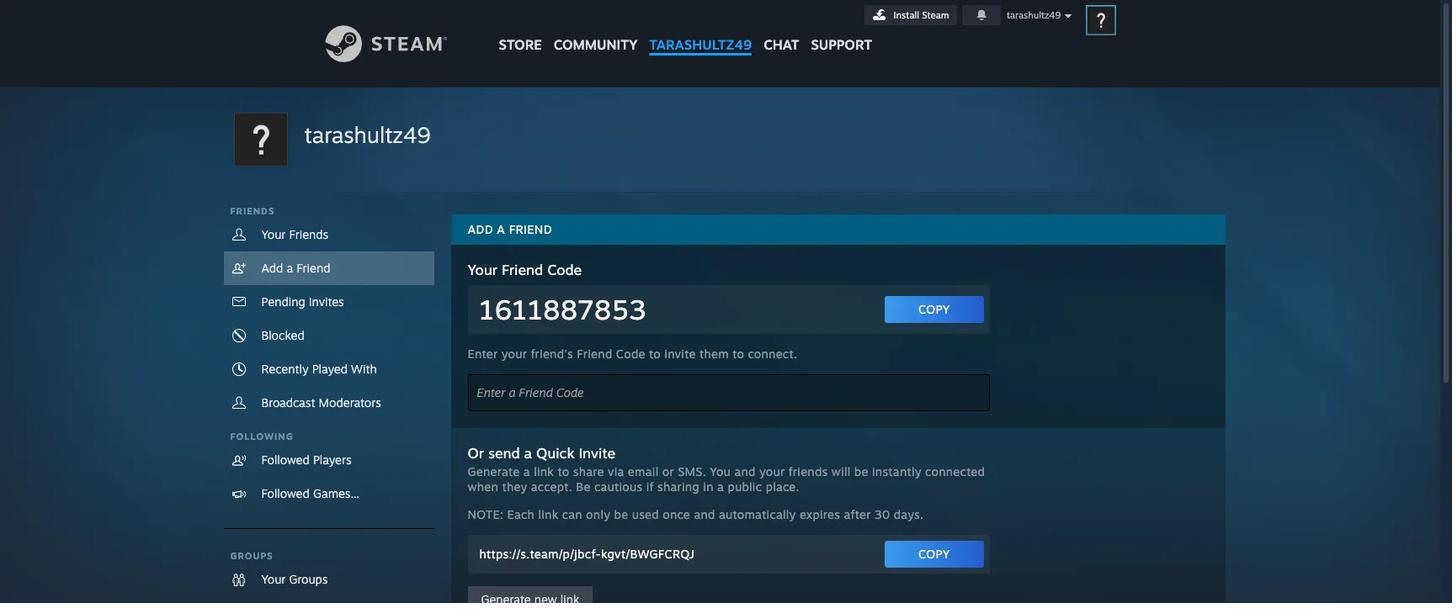 Task type: describe. For each thing, give the bounding box(es) containing it.
broadcast moderators link
[[224, 386, 434, 420]]

support
[[811, 36, 872, 53]]

1 horizontal spatial tarashultz49
[[649, 36, 752, 53]]

your groups
[[261, 573, 328, 587]]

0 horizontal spatial friends
[[230, 205, 275, 217]]

install
[[894, 9, 919, 21]]

share
[[573, 465, 604, 479]]

only
[[586, 508, 611, 522]]

you
[[710, 465, 731, 479]]

quick
[[536, 445, 575, 462]]

your friends link
[[224, 218, 434, 252]]

a up the they
[[523, 465, 530, 479]]

enter
[[468, 347, 498, 361]]

your for your friends
[[261, 227, 286, 242]]

https://s.team/p/jbcf-
[[479, 547, 601, 562]]

copy button for https://s.team/p/jbcf-kgvt/bwgfcrqj
[[885, 541, 984, 568]]

community link
[[548, 0, 644, 61]]

days.
[[894, 508, 924, 522]]

add for add a friend
[[261, 261, 283, 275]]

0 vertical spatial groups
[[230, 551, 273, 562]]

blocked
[[261, 328, 305, 343]]

via
[[608, 465, 624, 479]]

recently
[[261, 362, 309, 376]]

enter your friend's friend code to invite them to connect.
[[468, 347, 798, 361]]

store
[[499, 36, 542, 53]]

once
[[663, 508, 690, 522]]

broadcast
[[261, 396, 315, 410]]

a right in
[[717, 480, 724, 494]]

https://s.team/p/jbcf-kgvt/bwgfcrqj
[[479, 547, 695, 562]]

will
[[832, 465, 851, 479]]

be inside or send a quick invite generate a link to share via email or sms. you and your friends will be instantly connected when they accept. be cautious if sharing in a public place.
[[854, 465, 869, 479]]

used
[[632, 508, 659, 522]]

1 horizontal spatial code
[[616, 347, 646, 361]]

broadcast moderators
[[261, 396, 381, 410]]

followed for followed players
[[261, 453, 310, 467]]

or
[[662, 465, 674, 479]]

copy for https://s.team/p/jbcf-kgvt/bwgfcrqj
[[919, 547, 950, 562]]

followed players
[[261, 453, 352, 467]]

pending invites
[[261, 295, 344, 309]]

copy button for 1611887853
[[885, 296, 984, 323]]

add a friend
[[468, 222, 552, 237]]

Enter a Friend Code text field
[[468, 375, 990, 412]]

invite
[[579, 445, 616, 462]]

0 vertical spatial your
[[502, 347, 527, 361]]

add for add a friend
[[468, 222, 493, 237]]

or
[[468, 445, 484, 462]]

a right the send
[[524, 445, 532, 462]]

1 horizontal spatial tarashultz49 link
[[644, 0, 758, 61]]

chat
[[764, 36, 799, 53]]

add a friend
[[261, 261, 330, 275]]

install steam link
[[864, 5, 957, 25]]

0 horizontal spatial be
[[614, 508, 628, 522]]

1 horizontal spatial to
[[649, 347, 661, 361]]

note: each link can only be used once and automatically expires after 30 days.
[[468, 508, 924, 522]]

with
[[351, 362, 377, 376]]

blocked link
[[224, 319, 434, 353]]

your friend code
[[468, 261, 582, 279]]

1611887853
[[479, 293, 647, 327]]

1 vertical spatial friends
[[289, 227, 329, 242]]

invite
[[665, 347, 696, 361]]

players
[[313, 453, 352, 467]]

games...
[[313, 487, 359, 501]]

after
[[844, 508, 871, 522]]

friend's
[[531, 347, 573, 361]]

support link
[[805, 0, 878, 57]]

connected
[[925, 465, 985, 479]]

recently played with link
[[224, 353, 434, 386]]

your inside or send a quick invite generate a link to share via email or sms. you and your friends will be instantly connected when they accept. be cautious if sharing in a public place.
[[759, 465, 785, 479]]

your friends
[[261, 227, 329, 242]]

cautious
[[594, 480, 643, 494]]

if
[[646, 480, 654, 494]]

to for invite
[[558, 465, 569, 479]]

a inside add a friend link
[[287, 261, 293, 275]]

or send a quick invite generate a link to share via email or sms. you and your friends will be instantly connected when they accept. be cautious if sharing in a public place.
[[468, 445, 985, 494]]

pending invites link
[[224, 285, 434, 319]]

0 vertical spatial tarashultz49
[[1007, 9, 1061, 21]]

place.
[[766, 480, 800, 494]]

1 vertical spatial tarashultz49 link
[[304, 120, 431, 151]]

your for your groups
[[261, 573, 286, 587]]

moderators
[[319, 396, 381, 410]]

automatically
[[719, 508, 796, 522]]



Task type: locate. For each thing, give the bounding box(es) containing it.
played
[[312, 362, 348, 376]]

your for your friend code
[[468, 261, 498, 279]]

to right them
[[733, 347, 744, 361]]

0 horizontal spatial code
[[547, 261, 582, 279]]

1 horizontal spatial groups
[[289, 573, 328, 587]]

1 vertical spatial your
[[468, 261, 498, 279]]

friends
[[230, 205, 275, 217], [289, 227, 329, 242]]

each
[[507, 508, 535, 522]]

0 horizontal spatial your
[[502, 347, 527, 361]]

0 vertical spatial friends
[[230, 205, 275, 217]]

1 vertical spatial your
[[759, 465, 785, 479]]

followed inside 'link'
[[261, 453, 310, 467]]

a down your friends on the left of page
[[287, 261, 293, 275]]

30
[[875, 508, 890, 522]]

instantly
[[872, 465, 922, 479]]

your right the enter
[[502, 347, 527, 361]]

copy for 1611887853
[[919, 302, 950, 317]]

they
[[502, 480, 528, 494]]

2 horizontal spatial tarashultz49
[[1007, 9, 1061, 21]]

be right 'only'
[[614, 508, 628, 522]]

expires
[[800, 508, 840, 522]]

a left friend
[[497, 222, 505, 237]]

community
[[554, 36, 638, 53]]

0 horizontal spatial tarashultz49 link
[[304, 120, 431, 151]]

pending
[[261, 295, 305, 309]]

1 horizontal spatial friend
[[502, 261, 543, 279]]

2 horizontal spatial to
[[733, 347, 744, 361]]

to left invite
[[649, 347, 661, 361]]

1 vertical spatial add
[[261, 261, 283, 275]]

followed for followed games...
[[261, 487, 310, 501]]

1 vertical spatial groups
[[289, 573, 328, 587]]

0 horizontal spatial add
[[261, 261, 283, 275]]

email
[[628, 465, 659, 479]]

followed down following
[[261, 453, 310, 467]]

0 vertical spatial copy
[[919, 302, 950, 317]]

friend up pending invites
[[297, 261, 330, 275]]

and inside or send a quick invite generate a link to share via email or sms. you and your friends will be instantly connected when they accept. be cautious if sharing in a public place.
[[734, 465, 756, 479]]

friend
[[509, 222, 552, 237]]

and up public
[[734, 465, 756, 479]]

install steam
[[894, 9, 949, 21]]

and
[[734, 465, 756, 479], [694, 508, 715, 522]]

can
[[562, 508, 582, 522]]

kgvt/bwgfcrqj
[[601, 547, 695, 562]]

accept.
[[531, 480, 573, 494]]

0 horizontal spatial and
[[694, 508, 715, 522]]

0 vertical spatial add
[[468, 222, 493, 237]]

1 vertical spatial code
[[616, 347, 646, 361]]

to inside or send a quick invite generate a link to share via email or sms. you and your friends will be instantly connected when they accept. be cautious if sharing in a public place.
[[558, 465, 569, 479]]

to up accept.
[[558, 465, 569, 479]]

followed
[[261, 453, 310, 467], [261, 487, 310, 501]]

1 horizontal spatial friends
[[289, 227, 329, 242]]

2 followed from the top
[[261, 487, 310, 501]]

link
[[534, 465, 554, 479], [538, 508, 559, 522]]

add
[[468, 222, 493, 237], [261, 261, 283, 275]]

1 vertical spatial and
[[694, 508, 715, 522]]

code left invite
[[616, 347, 646, 361]]

sms.
[[678, 465, 706, 479]]

send
[[488, 445, 520, 462]]

0 vertical spatial link
[[534, 465, 554, 479]]

followed games... link
[[224, 477, 434, 511]]

followed down followed players
[[261, 487, 310, 501]]

1 horizontal spatial add
[[468, 222, 493, 237]]

followed games...
[[261, 487, 359, 501]]

steam
[[922, 9, 949, 21]]

0 vertical spatial code
[[547, 261, 582, 279]]

2 vertical spatial tarashultz49
[[304, 121, 431, 148]]

1 copy from the top
[[919, 302, 950, 317]]

friend right friend's
[[577, 347, 613, 361]]

note:
[[468, 508, 504, 522]]

1 vertical spatial tarashultz49
[[649, 36, 752, 53]]

your up the place.
[[759, 465, 785, 479]]

code up '1611887853'
[[547, 261, 582, 279]]

add left friend
[[468, 222, 493, 237]]

friends up your friends on the left of page
[[230, 205, 275, 217]]

your groups link
[[224, 563, 434, 597]]

tarashultz49
[[1007, 9, 1061, 21], [649, 36, 752, 53], [304, 121, 431, 148]]

to for code
[[733, 347, 744, 361]]

1 horizontal spatial your
[[759, 465, 785, 479]]

link inside or send a quick invite generate a link to share via email or sms. you and your friends will be instantly connected when they accept. be cautious if sharing in a public place.
[[534, 465, 554, 479]]

2 horizontal spatial friend
[[577, 347, 613, 361]]

0 vertical spatial copy button
[[885, 296, 984, 323]]

0 vertical spatial be
[[854, 465, 869, 479]]

copy button
[[885, 296, 984, 323], [885, 541, 984, 568]]

your
[[502, 347, 527, 361], [759, 465, 785, 479]]

be right will
[[854, 465, 869, 479]]

2 copy from the top
[[919, 547, 950, 562]]

sharing
[[658, 480, 700, 494]]

public
[[728, 480, 762, 494]]

chat link
[[758, 0, 805, 57]]

1 followed from the top
[[261, 453, 310, 467]]

add a friend link
[[224, 252, 434, 285]]

friends up add a friend
[[289, 227, 329, 242]]

when
[[468, 480, 499, 494]]

followed players link
[[224, 444, 434, 477]]

and down in
[[694, 508, 715, 522]]

generate
[[468, 465, 520, 479]]

recently played with
[[261, 362, 377, 376]]

1 vertical spatial link
[[538, 508, 559, 522]]

0 horizontal spatial friend
[[297, 261, 330, 275]]

code
[[547, 261, 582, 279], [616, 347, 646, 361]]

friends
[[789, 465, 828, 479]]

tarashultz49 link
[[644, 0, 758, 61], [304, 120, 431, 151]]

be
[[854, 465, 869, 479], [614, 508, 628, 522]]

1 copy button from the top
[[885, 296, 984, 323]]

link left can
[[538, 508, 559, 522]]

1 horizontal spatial be
[[854, 465, 869, 479]]

add up pending
[[261, 261, 283, 275]]

in
[[703, 480, 714, 494]]

friend
[[297, 261, 330, 275], [502, 261, 543, 279], [577, 347, 613, 361]]

your
[[261, 227, 286, 242], [468, 261, 498, 279], [261, 573, 286, 587]]

0 vertical spatial and
[[734, 465, 756, 479]]

connect.
[[748, 347, 798, 361]]

invites
[[309, 295, 344, 309]]

store link
[[493, 0, 548, 61]]

1 vertical spatial copy
[[919, 547, 950, 562]]

0 horizontal spatial to
[[558, 465, 569, 479]]

1 horizontal spatial and
[[734, 465, 756, 479]]

be
[[576, 480, 591, 494]]

a
[[497, 222, 505, 237], [287, 261, 293, 275], [524, 445, 532, 462], [523, 465, 530, 479], [717, 480, 724, 494]]

to
[[649, 347, 661, 361], [733, 347, 744, 361], [558, 465, 569, 479]]

link up accept.
[[534, 465, 554, 479]]

1 vertical spatial copy button
[[885, 541, 984, 568]]

0 vertical spatial your
[[261, 227, 286, 242]]

2 copy button from the top
[[885, 541, 984, 568]]

them
[[700, 347, 729, 361]]

friend down friend
[[502, 261, 543, 279]]

0 horizontal spatial tarashultz49
[[304, 121, 431, 148]]

1 vertical spatial be
[[614, 508, 628, 522]]

1 vertical spatial followed
[[261, 487, 310, 501]]

0 vertical spatial tarashultz49 link
[[644, 0, 758, 61]]

2 vertical spatial your
[[261, 573, 286, 587]]

following
[[230, 431, 294, 443]]

0 vertical spatial followed
[[261, 453, 310, 467]]

0 horizontal spatial groups
[[230, 551, 273, 562]]



Task type: vqa. For each thing, say whether or not it's contained in the screenshot.
image field
no



